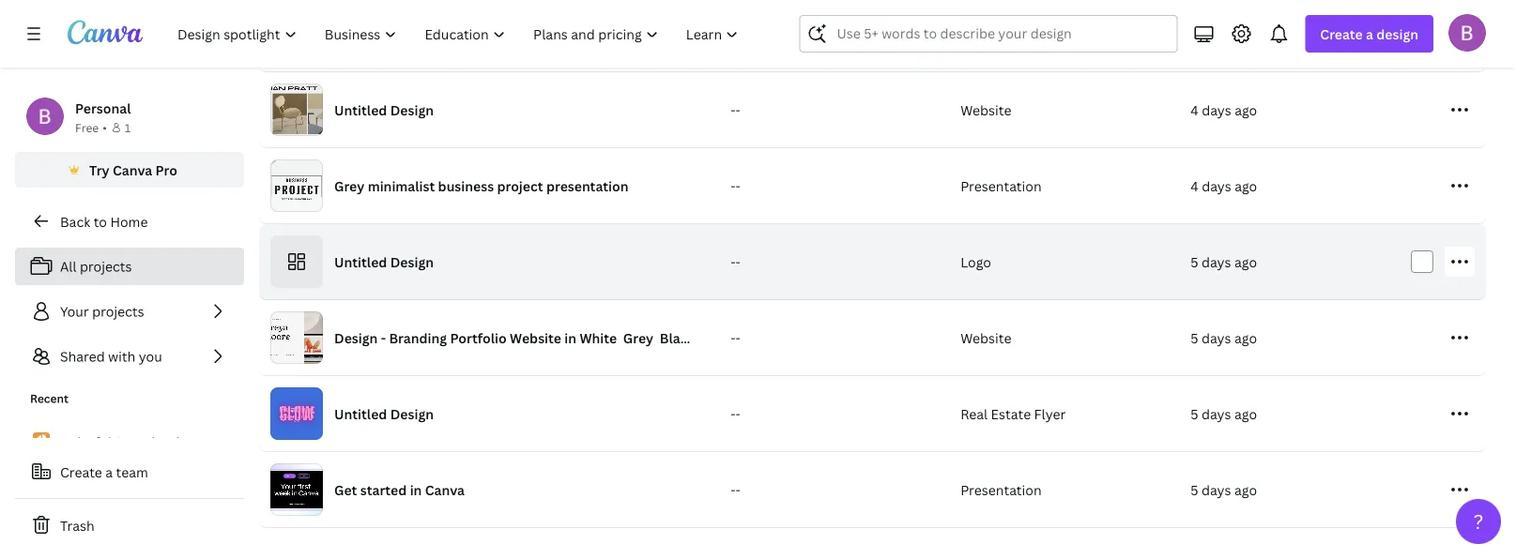 Task type: locate. For each thing, give the bounding box(es) containing it.
ago
[[1235, 101, 1258, 119], [1235, 177, 1258, 195], [1235, 253, 1257, 271], [1235, 329, 1257, 347], [1235, 405, 1257, 423], [1235, 481, 1257, 499]]

0 vertical spatial presentation
[[961, 177, 1042, 195]]

get
[[334, 481, 357, 499]]

untitled design down minimalist
[[334, 253, 434, 271]]

grey minimalist business project presentation
[[334, 177, 632, 195]]

1 4 from the top
[[1191, 101, 1199, 119]]

grey
[[334, 177, 365, 195], [623, 329, 654, 347]]

5 -- from the top
[[731, 329, 741, 347]]

white
[[580, 329, 617, 347]]

1 vertical spatial projects
[[92, 303, 144, 321]]

1 vertical spatial 4 days ago
[[1191, 177, 1258, 195]]

5 days ago
[[1191, 253, 1257, 271], [1191, 329, 1257, 347], [1191, 405, 1257, 423], [1191, 481, 1257, 499]]

estate
[[991, 405, 1031, 423]]

try canva pro button
[[15, 152, 244, 188]]

untitled
[[334, 101, 387, 119], [334, 253, 387, 271], [334, 405, 387, 423]]

4 for presentation
[[1191, 177, 1199, 195]]

6 -- from the top
[[731, 405, 741, 423]]

--
[[731, 25, 741, 43], [731, 101, 741, 119], [731, 177, 741, 195], [731, 253, 741, 271], [731, 329, 741, 347], [731, 405, 741, 423], [731, 481, 741, 499]]

back
[[60, 213, 90, 231]]

create for create a team
[[60, 463, 102, 481]]

•
[[103, 120, 107, 135]]

1 vertical spatial presentation
[[961, 481, 1042, 499]]

back to home link
[[15, 203, 244, 240]]

website for 5 days ago
[[961, 329, 1012, 347]]

style
[[839, 329, 872, 347]]

recent
[[30, 391, 68, 407]]

2 untitled from the top
[[334, 253, 387, 271]]

untitled up minimalist
[[334, 101, 387, 119]]

presentation for 5 days ago
[[961, 481, 1042, 499]]

untitled design up started
[[334, 405, 434, 423]]

in
[[565, 329, 577, 347], [410, 481, 422, 499]]

in left white on the bottom of the page
[[565, 329, 577, 347]]

create inside dropdown button
[[1321, 25, 1363, 43]]

1 5 days ago from the top
[[1191, 253, 1257, 271]]

design for website
[[390, 101, 434, 119]]

shared with you link
[[15, 338, 244, 376]]

create a design
[[1321, 25, 1419, 43]]

untitled design
[[334, 101, 434, 119], [334, 253, 434, 271], [334, 405, 434, 423]]

4 days ago for website
[[1191, 101, 1258, 119]]

1 vertical spatial grey
[[623, 329, 654, 347]]

2 presentation from the top
[[961, 481, 1042, 499]]

website down search search field
[[961, 101, 1012, 119]]

1 -- from the top
[[731, 25, 741, 43]]

create for create a design
[[1321, 25, 1363, 43]]

untitled up the get on the bottom of page
[[334, 405, 387, 423]]

create inside button
[[60, 463, 102, 481]]

projects right all
[[80, 258, 132, 276]]

a for team
[[105, 463, 113, 481]]

projects
[[80, 258, 132, 276], [92, 303, 144, 321]]

2 4 from the top
[[1191, 177, 1199, 195]]

all
[[60, 258, 77, 276]]

projects inside all projects link
[[80, 258, 132, 276]]

0 vertical spatial in
[[565, 329, 577, 347]]

3 untitled design from the top
[[334, 405, 434, 423]]

4 for website
[[1191, 101, 1199, 119]]

1 untitled design from the top
[[334, 101, 434, 119]]

4
[[1191, 101, 1199, 119], [1191, 177, 1199, 195]]

1 vertical spatial in
[[410, 481, 422, 499]]

3 5 from the top
[[1191, 405, 1199, 423]]

4 5 days ago from the top
[[1191, 481, 1257, 499]]

3 untitled from the top
[[334, 405, 387, 423]]

2 vertical spatial untitled design
[[334, 405, 434, 423]]

4 5 from the top
[[1191, 481, 1199, 499]]

1 4 days ago from the top
[[1191, 101, 1258, 119]]

design down "branding"
[[390, 405, 434, 423]]

days
[[1202, 101, 1232, 119], [1202, 177, 1232, 195], [1202, 253, 1232, 271], [1202, 329, 1232, 347], [1202, 405, 1232, 423], [1202, 481, 1232, 499]]

canva right started
[[425, 481, 465, 499]]

branding
[[389, 329, 447, 347]]

1 horizontal spatial a
[[1366, 25, 1374, 43]]

1 untitled from the top
[[334, 101, 387, 119]]

presentation
[[546, 177, 629, 195]]

3 5 days ago from the top
[[1191, 405, 1257, 423]]

your
[[60, 303, 89, 321]]

0 vertical spatial untitled design
[[334, 101, 434, 119]]

a
[[1366, 25, 1374, 43], [105, 463, 113, 481]]

grey left "black" at left
[[623, 329, 654, 347]]

light
[[701, 329, 733, 347]]

1 vertical spatial untitled design
[[334, 253, 434, 271]]

untitled design for website
[[334, 101, 434, 119]]

a left 'team'
[[105, 463, 113, 481]]

presentation up logo
[[961, 177, 1042, 195]]

2 5 from the top
[[1191, 329, 1199, 347]]

0 vertical spatial projects
[[80, 258, 132, 276]]

free •
[[75, 120, 107, 135]]

try canva pro
[[89, 161, 177, 179]]

a inside dropdown button
[[1366, 25, 1374, 43]]

0 horizontal spatial a
[[105, 463, 113, 481]]

1 presentation from the top
[[961, 177, 1042, 195]]

0 horizontal spatial canva
[[113, 161, 152, 179]]

trash link
[[15, 507, 244, 545]]

in right started
[[410, 481, 422, 499]]

0 vertical spatial canva
[[113, 161, 152, 179]]

canva right try
[[113, 161, 152, 179]]

a inside button
[[105, 463, 113, 481]]

2 -- from the top
[[731, 101, 741, 119]]

1 horizontal spatial create
[[1321, 25, 1363, 43]]

1
[[125, 120, 131, 135]]

3 -- from the top
[[731, 177, 741, 195]]

None search field
[[800, 15, 1178, 53]]

all projects link
[[15, 248, 244, 285]]

design
[[390, 101, 434, 119], [390, 253, 434, 271], [334, 329, 378, 347], [390, 405, 434, 423]]

create a design button
[[1306, 15, 1434, 53]]

1 vertical spatial a
[[105, 463, 113, 481]]

1 horizontal spatial canva
[[425, 481, 465, 499]]

logo
[[961, 253, 992, 271]]

0 vertical spatial create
[[1321, 25, 1363, 43]]

a left design on the right of page
[[1366, 25, 1374, 43]]

untitled design up minimalist
[[334, 101, 434, 119]]

canva
[[113, 161, 152, 179], [425, 481, 465, 499]]

design for real estate flyer
[[390, 405, 434, 423]]

0 vertical spatial a
[[1366, 25, 1374, 43]]

list
[[15, 248, 244, 376]]

0 vertical spatial untitled
[[334, 101, 387, 119]]

1 vertical spatial canva
[[425, 481, 465, 499]]

started
[[360, 481, 407, 499]]

grey left minimalist
[[334, 177, 365, 195]]

5 days ago for presentation
[[1191, 481, 1257, 499]]

untitled for website
[[334, 101, 387, 119]]

create left design on the right of page
[[1321, 25, 1363, 43]]

create left 'team'
[[60, 463, 102, 481]]

projects inside your projects link
[[92, 303, 144, 321]]

all projects
[[60, 258, 132, 276]]

4 days ago
[[1191, 101, 1258, 119], [1191, 177, 1258, 195]]

presentation down 'estate'
[[961, 481, 1042, 499]]

1 5 from the top
[[1191, 253, 1199, 271]]

0 horizontal spatial create
[[60, 463, 102, 481]]

0 vertical spatial 4 days ago
[[1191, 101, 1258, 119]]

2 vertical spatial untitled
[[334, 405, 387, 423]]

untitled for logo
[[334, 253, 387, 271]]

1 vertical spatial 4
[[1191, 177, 1199, 195]]

create a team
[[60, 463, 148, 481]]

0 horizontal spatial grey
[[334, 177, 365, 195]]

-
[[731, 25, 736, 43], [736, 25, 741, 43], [731, 101, 736, 119], [736, 101, 741, 119], [731, 177, 736, 195], [736, 177, 741, 195], [731, 253, 736, 271], [736, 253, 741, 271], [381, 329, 386, 347], [731, 329, 736, 347], [736, 329, 741, 347], [731, 405, 736, 423], [736, 405, 741, 423], [731, 481, 736, 499], [736, 481, 741, 499]]

design up "branding"
[[390, 253, 434, 271]]

1 vertical spatial create
[[60, 463, 102, 481]]

1 vertical spatial untitled
[[334, 253, 387, 271]]

website
[[961, 101, 1012, 119], [510, 329, 562, 347], [961, 329, 1012, 347]]

2 5 days ago from the top
[[1191, 329, 1257, 347]]

0 vertical spatial 4
[[1191, 101, 1199, 119]]

website for 4 days ago
[[961, 101, 1012, 119]]

projects right your
[[92, 303, 144, 321]]

portfolio
[[450, 329, 507, 347]]

create
[[1321, 25, 1363, 43], [60, 463, 102, 481]]

untitled down minimalist
[[334, 253, 387, 271]]

-- button
[[259, 0, 1487, 72], [259, 0, 1487, 72]]

team
[[116, 463, 148, 481]]

presentation
[[961, 177, 1042, 195], [961, 481, 1042, 499]]

design up minimalist
[[390, 101, 434, 119]]

0 vertical spatial grey
[[334, 177, 365, 195]]

website down logo
[[961, 329, 1012, 347]]

2 untitled design from the top
[[334, 253, 434, 271]]

5
[[1191, 253, 1199, 271], [1191, 329, 1199, 347], [1191, 405, 1199, 423], [1191, 481, 1199, 499]]

business
[[438, 177, 494, 195]]

2 4 days ago from the top
[[1191, 177, 1258, 195]]

project
[[497, 177, 543, 195]]

5 days ago for logo
[[1191, 253, 1257, 271]]



Task type: describe. For each thing, give the bounding box(es) containing it.
with
[[108, 348, 136, 366]]

4 -- from the top
[[731, 253, 741, 271]]

personal
[[75, 99, 131, 117]]

home
[[110, 213, 148, 231]]

minimalist
[[368, 177, 435, 195]]

presentation for 4 days ago
[[961, 177, 1042, 195]]

a for design
[[1366, 25, 1374, 43]]

5 for logo
[[1191, 253, 1199, 271]]

free
[[75, 120, 99, 135]]

Search search field
[[837, 16, 1140, 52]]

top level navigation element
[[165, 15, 754, 53]]

design for logo
[[390, 253, 434, 271]]

shared with you
[[60, 348, 162, 366]]

5 for website
[[1191, 329, 1199, 347]]

your projects
[[60, 303, 144, 321]]

untitled for real estate flyer
[[334, 405, 387, 423]]

? button
[[1457, 500, 1502, 545]]

design left "branding"
[[334, 329, 378, 347]]

trash
[[60, 517, 94, 535]]

pro
[[155, 161, 177, 179]]

real
[[961, 405, 988, 423]]

5 for presentation
[[1191, 481, 1199, 499]]

minimal
[[784, 329, 836, 347]]

1 horizontal spatial in
[[565, 329, 577, 347]]

design - branding portfolio website in white  grey  black  light classic minimal style
[[334, 329, 872, 347]]

try
[[89, 161, 110, 179]]

get started in canva
[[334, 481, 465, 499]]

5 for real estate flyer
[[1191, 405, 1199, 423]]

black
[[660, 329, 695, 347]]

create a team button
[[15, 454, 244, 491]]

?
[[1474, 509, 1484, 535]]

0 horizontal spatial in
[[410, 481, 422, 499]]

to
[[94, 213, 107, 231]]

back to home
[[60, 213, 148, 231]]

flyer
[[1035, 405, 1066, 423]]

bob builder image
[[1449, 14, 1487, 51]]

real estate flyer
[[961, 405, 1066, 423]]

list containing all projects
[[15, 248, 244, 376]]

5 days ago for real estate flyer
[[1191, 405, 1257, 423]]

shared
[[60, 348, 105, 366]]

design
[[1377, 25, 1419, 43]]

you
[[139, 348, 162, 366]]

1 horizontal spatial grey
[[623, 329, 654, 347]]

projects for your projects
[[92, 303, 144, 321]]

your projects link
[[15, 293, 244, 331]]

4 days ago for presentation
[[1191, 177, 1258, 195]]

projects for all projects
[[80, 258, 132, 276]]

untitled design for real estate flyer
[[334, 405, 434, 423]]

untitled design for logo
[[334, 253, 434, 271]]

website right portfolio at the bottom left
[[510, 329, 562, 347]]

classic
[[736, 329, 781, 347]]

7 -- from the top
[[731, 481, 741, 499]]

canva inside try canva pro button
[[113, 161, 152, 179]]

5 days ago for website
[[1191, 329, 1257, 347]]



Task type: vqa. For each thing, say whether or not it's contained in the screenshot.
CREATE corresponding to Create a design
yes



